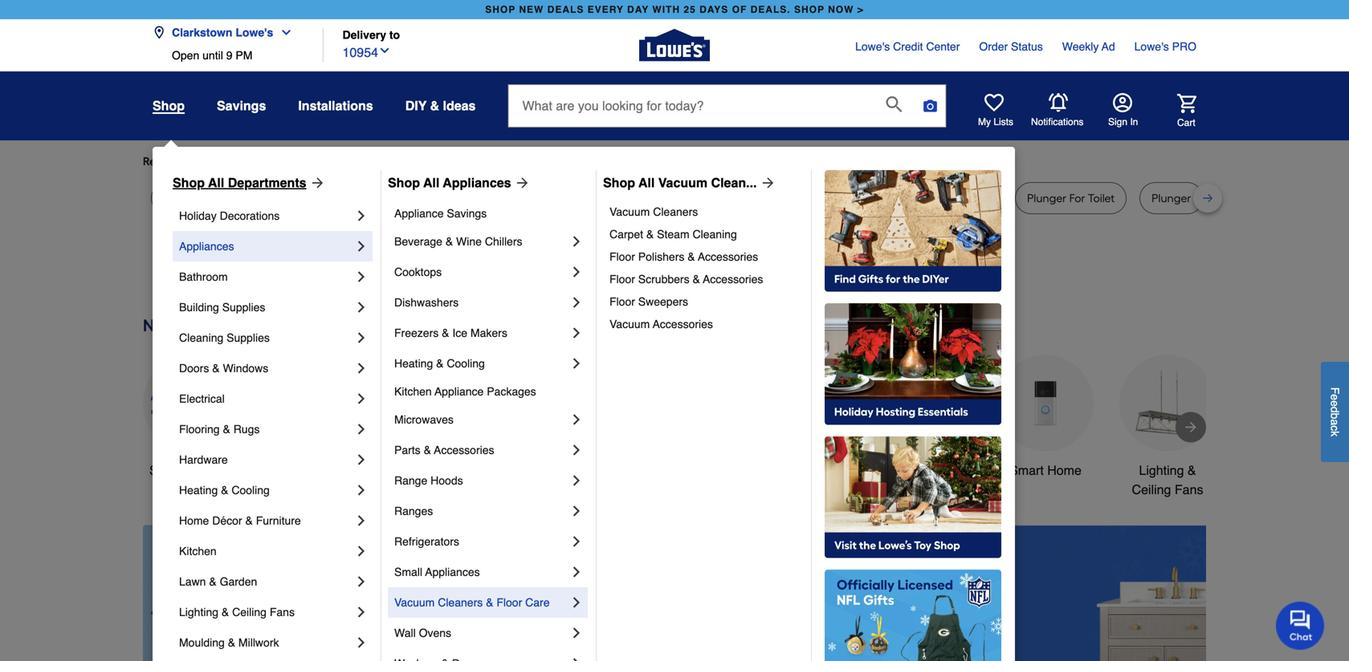 Task type: locate. For each thing, give the bounding box(es) containing it.
my lists
[[978, 116, 1013, 128]]

cleaners for vacuum cleaners & floor care
[[438, 597, 483, 610]]

1 vertical spatial heating & cooling
[[179, 484, 270, 497]]

heating & cooling link
[[394, 349, 569, 379], [179, 475, 353, 506]]

shop all deals
[[149, 463, 233, 478]]

plunger down notifications
[[1027, 192, 1067, 205]]

chevron right image
[[353, 208, 369, 224], [569, 234, 585, 250], [353, 239, 369, 255], [569, 264, 585, 280], [353, 269, 369, 285], [353, 391, 369, 407], [569, 412, 585, 428], [353, 422, 369, 438], [569, 442, 585, 459], [353, 483, 369, 499], [569, 504, 585, 520], [353, 513, 369, 529], [353, 574, 369, 590], [569, 595, 585, 611], [353, 605, 369, 621]]

lighting & ceiling fans inside button
[[1132, 463, 1203, 497]]

chevron right image for electrical
[[353, 391, 369, 407]]

decorations down shop all departments link
[[220, 210, 280, 222]]

vacuum for vacuum accessories
[[610, 318, 650, 331]]

1 horizontal spatial cooling
[[447, 357, 485, 370]]

ovens
[[419, 627, 451, 640]]

vacuum down floor sweepers
[[610, 318, 650, 331]]

appliances up vacuum cleaners & floor care at the left bottom of the page
[[425, 566, 480, 579]]

plunger for plunger
[[1152, 192, 1191, 205]]

lowe's pro
[[1134, 40, 1197, 53]]

lowe's inside lowe's pro link
[[1134, 40, 1169, 53]]

kitchen
[[394, 385, 432, 398], [179, 545, 217, 558]]

shop
[[485, 4, 516, 15], [794, 4, 825, 15]]

1 vertical spatial cleaning
[[179, 332, 223, 345]]

heating & cooling link up furniture
[[179, 475, 353, 506]]

chevron right image for cleaning supplies
[[353, 330, 369, 346]]

0 horizontal spatial decorations
[[220, 210, 280, 222]]

supplies inside building supplies link
[[222, 301, 265, 314]]

shop up "vacuum cleaners"
[[603, 175, 635, 190]]

tools up equipment
[[805, 463, 835, 478]]

you
[[289, 155, 308, 168]]

lowe's left pro
[[1134, 40, 1169, 53]]

bathroom link
[[179, 262, 353, 292]]

appliances up the appliance savings link
[[443, 175, 511, 190]]

chevron right image for holiday decorations
[[353, 208, 369, 224]]

savings down pm
[[217, 98, 266, 113]]

my lists link
[[978, 93, 1013, 128]]

credit
[[893, 40, 923, 53]]

shop new deals every day with 25 days of deals. shop now >
[[485, 4, 864, 15]]

outdoor
[[756, 463, 802, 478]]

0 horizontal spatial shop
[[173, 175, 205, 190]]

lowe's up pm
[[236, 26, 273, 39]]

floor left the 'care'
[[497, 597, 522, 610]]

toilet down 'sign'
[[1088, 192, 1115, 205]]

all inside 'shop all appliances' link
[[423, 175, 440, 190]]

1 vertical spatial kitchen
[[179, 545, 217, 558]]

vacuum for vacuum cleaners
[[610, 206, 650, 218]]

bathroom inside bathroom link
[[179, 271, 228, 283]]

lowe's home improvement lists image
[[985, 93, 1004, 112]]

all inside shop all vacuum clean... 'link'
[[639, 175, 655, 190]]

kitchen appliance packages link
[[394, 379, 585, 405]]

1 vertical spatial lighting
[[179, 606, 218, 619]]

arrow right image inside shop all departments link
[[306, 175, 326, 191]]

lowe's credit center
[[855, 40, 960, 53]]

all left deals
[[183, 463, 196, 478]]

all up "vacuum cleaners"
[[639, 175, 655, 190]]

1 vertical spatial shop
[[149, 463, 179, 478]]

2 toilet from the left
[[801, 192, 828, 205]]

diy
[[405, 98, 427, 113]]

arrow right image for shop all departments
[[306, 175, 326, 191]]

pro
[[1172, 40, 1197, 53]]

lighting inside lighting & ceiling fans
[[1139, 463, 1184, 478]]

cooling up home décor & furniture
[[232, 484, 270, 497]]

1 vertical spatial lighting & ceiling fans
[[179, 606, 295, 619]]

weekly ad
[[1062, 40, 1115, 53]]

1 horizontal spatial lighting & ceiling fans
[[1132, 463, 1203, 497]]

1 tools from the left
[[420, 463, 450, 478]]

3 shop from the left
[[603, 175, 635, 190]]

find gifts for the diyer. image
[[825, 170, 1001, 292]]

chevron right image for lawn & garden
[[353, 574, 369, 590]]

accessories down floor polishers & accessories link
[[703, 273, 763, 286]]

1 vertical spatial chevron down image
[[378, 44, 391, 57]]

0 horizontal spatial home
[[179, 515, 209, 528]]

plunger
[[1027, 192, 1067, 205], [1152, 192, 1191, 205]]

vacuum up carpet
[[610, 206, 650, 218]]

search image
[[886, 96, 902, 112]]

3 toilet from the left
[[963, 192, 990, 205]]

1 horizontal spatial lighting
[[1139, 463, 1184, 478]]

arrow right image
[[306, 175, 326, 191], [511, 175, 530, 191], [1183, 420, 1199, 436]]

home right smart
[[1047, 463, 1082, 478]]

0 vertical spatial home
[[1047, 463, 1082, 478]]

shop for shop all deals
[[149, 463, 179, 478]]

new deals every day during 25 days of deals image
[[143, 312, 1206, 339]]

shop inside button
[[149, 463, 179, 478]]

0 vertical spatial lighting & ceiling fans
[[1132, 463, 1203, 497]]

lighting & ceiling fans link
[[179, 597, 353, 628]]

floor down carpet
[[610, 251, 635, 263]]

heating & cooling link for chevron right icon related to heating & cooling
[[179, 475, 353, 506]]

new
[[519, 4, 544, 15]]

vacuum cleaners link
[[610, 201, 800, 223]]

1 vertical spatial supplies
[[227, 332, 270, 345]]

1 horizontal spatial fans
[[1175, 483, 1203, 497]]

shop left deals
[[149, 463, 179, 478]]

appliance down snake for plumbing
[[394, 207, 444, 220]]

shop all vacuum clean...
[[603, 175, 757, 190]]

0 horizontal spatial bathroom
[[179, 271, 228, 283]]

chevron right image for doors & windows
[[353, 361, 369, 377]]

1 vertical spatial cleaners
[[438, 597, 483, 610]]

2 vertical spatial appliances
[[425, 566, 480, 579]]

0 vertical spatial cleaning
[[693, 228, 737, 241]]

small appliances link
[[394, 557, 569, 588]]

shop for shop all vacuum clean...
[[603, 175, 635, 190]]

1 snake from the left
[[358, 192, 390, 205]]

1 horizontal spatial shop
[[388, 175, 420, 190]]

chevron right image for wall ovens
[[569, 626, 585, 642]]

floor left sweepers at top
[[610, 296, 635, 308]]

floor up floor sweepers
[[610, 273, 635, 286]]

0 vertical spatial cooling
[[447, 357, 485, 370]]

10954 button
[[343, 41, 391, 62]]

vacuum inside vacuum cleaners link
[[610, 206, 650, 218]]

bathroom inside bathroom "button"
[[896, 463, 951, 478]]

shop left now
[[794, 4, 825, 15]]

all inside shop all departments link
[[208, 175, 224, 190]]

1 horizontal spatial shop
[[794, 4, 825, 15]]

beverage & wine chillers
[[394, 235, 522, 248]]

cleaning up floor polishers & accessories link
[[693, 228, 737, 241]]

ad
[[1102, 40, 1115, 53]]

0 horizontal spatial cleaners
[[438, 597, 483, 610]]

arrow right image inside 'shop all appliances' link
[[511, 175, 530, 191]]

2 horizontal spatial shop
[[603, 175, 635, 190]]

1 vertical spatial cooling
[[232, 484, 270, 497]]

1 vertical spatial decorations
[[523, 483, 592, 497]]

0 horizontal spatial tools
[[420, 463, 450, 478]]

1 vertical spatial home
[[179, 515, 209, 528]]

officially licensed n f l gifts. shop now. image
[[825, 570, 1001, 662]]

1 horizontal spatial ceiling
[[1132, 483, 1171, 497]]

savings up 'wine'
[[447, 207, 487, 220]]

order status link
[[979, 39, 1043, 55]]

9
[[226, 49, 232, 62]]

ranges link
[[394, 496, 569, 527]]

all up auger
[[208, 175, 224, 190]]

0 vertical spatial shop
[[153, 98, 185, 113]]

1 vertical spatial bathroom
[[896, 463, 951, 478]]

lowe's left the credit
[[855, 40, 890, 53]]

vacuum down recommended searches for you heading
[[658, 175, 708, 190]]

hardware
[[179, 454, 228, 467]]

vacuum cleaners & floor care link
[[394, 588, 569, 618]]

0 horizontal spatial arrow right image
[[306, 175, 326, 191]]

chevron right image for bathroom
[[353, 269, 369, 285]]

0 vertical spatial fans
[[1175, 483, 1203, 497]]

2 shop from the left
[[388, 175, 420, 190]]

heating & cooling down freezers & ice makers
[[394, 357, 485, 370]]

1 e from the top
[[1329, 394, 1342, 401]]

all inside shop all deals button
[[183, 463, 196, 478]]

appliances link
[[179, 231, 353, 262]]

lowe's inside lowe's credit center link
[[855, 40, 890, 53]]

appliance up the microwaves link on the left of page
[[435, 385, 484, 398]]

snake down shop all appliances
[[358, 192, 390, 205]]

plunger down cart
[[1152, 192, 1191, 205]]

2 tools from the left
[[805, 463, 835, 478]]

cooling
[[447, 357, 485, 370], [232, 484, 270, 497]]

appliance savings
[[394, 207, 487, 220]]

10954
[[343, 45, 378, 60]]

0 horizontal spatial chevron down image
[[273, 26, 293, 39]]

& inside outdoor tools & equipment
[[839, 463, 847, 478]]

c
[[1329, 426, 1342, 431]]

e up d
[[1329, 394, 1342, 401]]

open until 9 pm
[[172, 49, 252, 62]]

1 vertical spatial appliances
[[179, 240, 234, 253]]

1 horizontal spatial heating & cooling link
[[394, 349, 569, 379]]

freezers
[[394, 327, 439, 340]]

fans inside lighting & ceiling fans
[[1175, 483, 1203, 497]]

heating
[[394, 357, 433, 370], [179, 484, 218, 497]]

shop up toilet auger
[[173, 175, 205, 190]]

2 snake from the left
[[629, 192, 660, 205]]

1 horizontal spatial arrow right image
[[511, 175, 530, 191]]

0 vertical spatial bathroom
[[179, 271, 228, 283]]

e up the b
[[1329, 401, 1342, 407]]

0 horizontal spatial cooling
[[232, 484, 270, 497]]

cleaners up wall ovens "link"
[[438, 597, 483, 610]]

vacuum accessories link
[[610, 313, 800, 336]]

1 vertical spatial appliance
[[435, 385, 484, 398]]

1 horizontal spatial bathroom
[[896, 463, 951, 478]]

0 vertical spatial kitchen
[[394, 385, 432, 398]]

vacuum inside vacuum cleaners & floor care link
[[394, 597, 435, 610]]

all up snake for plumbing
[[423, 175, 440, 190]]

tools down parts & accessories
[[420, 463, 450, 478]]

1 horizontal spatial cleaners
[[653, 206, 698, 218]]

home décor & furniture
[[179, 515, 301, 528]]

appliances down holiday on the top of page
[[179, 240, 234, 253]]

lowe's wishes you and your family a happy hanukkah. image
[[143, 256, 1206, 296]]

auger
[[193, 192, 224, 205]]

heating down freezers
[[394, 357, 433, 370]]

1 horizontal spatial plunger
[[1152, 192, 1191, 205]]

0 horizontal spatial heating
[[179, 484, 218, 497]]

chevron right image for kitchen
[[353, 544, 369, 560]]

1 horizontal spatial plumbing
[[697, 192, 746, 205]]

1 plumbing from the left
[[411, 192, 460, 205]]

home left décor
[[179, 515, 209, 528]]

supplies inside the cleaning supplies link
[[227, 332, 270, 345]]

1 horizontal spatial home
[[1047, 463, 1082, 478]]

microwaves link
[[394, 405, 569, 435]]

chevron right image
[[569, 295, 585, 311], [353, 300, 369, 316], [569, 325, 585, 341], [353, 330, 369, 346], [569, 356, 585, 372], [353, 361, 369, 377], [353, 452, 369, 468], [569, 473, 585, 489], [569, 534, 585, 550], [353, 544, 369, 560], [569, 565, 585, 581], [569, 626, 585, 642], [353, 635, 369, 651], [569, 656, 585, 662]]

ice
[[452, 327, 467, 340]]

lowe's inside clarkstown lowe's button
[[236, 26, 273, 39]]

polishers
[[638, 251, 685, 263]]

dishwashers
[[394, 296, 459, 309]]

1 vertical spatial heating
[[179, 484, 218, 497]]

deals
[[200, 463, 233, 478]]

heating & cooling down deals
[[179, 484, 270, 497]]

cleaning
[[693, 228, 737, 241], [179, 332, 223, 345]]

kitchen up microwaves
[[394, 385, 432, 398]]

windows
[[223, 362, 268, 375]]

day
[[627, 4, 649, 15]]

decorations down christmas
[[523, 483, 592, 497]]

kitchen up lawn
[[179, 545, 217, 558]]

all for departments
[[208, 175, 224, 190]]

snake right the drain on the right top
[[895, 192, 926, 205]]

1 horizontal spatial chevron down image
[[378, 44, 391, 57]]

snake down arrow right icon
[[748, 192, 780, 205]]

0 vertical spatial lighting
[[1139, 463, 1184, 478]]

decorations for christmas
[[523, 483, 592, 497]]

pm
[[236, 49, 252, 62]]

appliances
[[443, 175, 511, 190], [179, 240, 234, 253], [425, 566, 480, 579]]

lowe's home improvement cart image
[[1177, 94, 1197, 113]]

supplies up the windows
[[227, 332, 270, 345]]

3 snake from the left
[[748, 192, 780, 205]]

lowe's home improvement notification center image
[[1049, 93, 1068, 112]]

vacuum down the small
[[394, 597, 435, 610]]

1 horizontal spatial tools
[[805, 463, 835, 478]]

rugs
[[233, 423, 260, 436]]

plumbing up appliance savings
[[411, 192, 460, 205]]

lowe's credit center link
[[855, 39, 960, 55]]

toilet auger
[[163, 192, 224, 205]]

2 plunger from the left
[[1152, 192, 1191, 205]]

1 horizontal spatial heating
[[394, 357, 433, 370]]

clarkstown lowe's button
[[153, 16, 299, 49]]

0 vertical spatial ceiling
[[1132, 483, 1171, 497]]

shop all deals button
[[143, 355, 239, 481]]

chevron right image for lighting & ceiling fans
[[353, 605, 369, 621]]

heating & cooling link down makers
[[394, 349, 569, 379]]

days
[[700, 4, 729, 15]]

small
[[394, 566, 422, 579]]

1 horizontal spatial decorations
[[523, 483, 592, 497]]

0 vertical spatial heating & cooling
[[394, 357, 485, 370]]

cooling up kitchen appliance packages
[[447, 357, 485, 370]]

0 horizontal spatial heating & cooling link
[[179, 475, 353, 506]]

cleaning down building
[[179, 332, 223, 345]]

tools inside outdoor tools & equipment
[[805, 463, 835, 478]]

0 horizontal spatial plunger
[[1027, 192, 1067, 205]]

visit the lowe's toy shop. image
[[825, 437, 1001, 559]]

toilet left the drain on the right top
[[801, 192, 828, 205]]

floor for floor polishers & accessories
[[610, 251, 635, 263]]

0 horizontal spatial lighting
[[179, 606, 218, 619]]

0 vertical spatial heating & cooling link
[[394, 349, 569, 379]]

0 vertical spatial cleaners
[[653, 206, 698, 218]]

0 horizontal spatial lowe's
[[236, 26, 273, 39]]

cleaning supplies link
[[179, 323, 353, 353]]

0 vertical spatial savings
[[217, 98, 266, 113]]

toilet down the my
[[963, 192, 990, 205]]

accessories down sweepers at top
[[653, 318, 713, 331]]

order
[[979, 40, 1008, 53]]

kitchen link
[[179, 536, 353, 567]]

plunger for plunger for toilet
[[1027, 192, 1067, 205]]

f
[[1329, 388, 1342, 394]]

christmas decorations button
[[509, 355, 606, 500]]

1 vertical spatial fans
[[270, 606, 295, 619]]

1 shop from the left
[[173, 175, 205, 190]]

kitchen inside "link"
[[394, 385, 432, 398]]

fans
[[1175, 483, 1203, 497], [270, 606, 295, 619]]

0 horizontal spatial fans
[[270, 606, 295, 619]]

heating down shop all deals
[[179, 484, 218, 497]]

holiday hosting essentials. image
[[825, 304, 1001, 426]]

0 horizontal spatial kitchen
[[179, 545, 217, 558]]

shop inside 'link'
[[603, 175, 635, 190]]

0 vertical spatial decorations
[[220, 210, 280, 222]]

1 vertical spatial heating & cooling link
[[179, 475, 353, 506]]

carpet & steam cleaning
[[610, 228, 737, 241]]

1 horizontal spatial cleaning
[[693, 228, 737, 241]]

chevron right image for ranges
[[569, 504, 585, 520]]

chevron right image for heating & cooling
[[353, 483, 369, 499]]

shop up snake for plumbing
[[388, 175, 420, 190]]

shop down open
[[153, 98, 185, 113]]

all for appliances
[[423, 175, 440, 190]]

0 horizontal spatial plumbing
[[411, 192, 460, 205]]

appliances inside 'link'
[[179, 240, 234, 253]]

cleaners up 'carpet & steam cleaning'
[[653, 206, 698, 218]]

ceiling
[[1132, 483, 1171, 497], [232, 606, 267, 619]]

decorations
[[220, 210, 280, 222], [523, 483, 592, 497]]

supplies for cleaning supplies
[[227, 332, 270, 345]]

1 vertical spatial savings
[[447, 207, 487, 220]]

home décor & furniture link
[[179, 506, 353, 536]]

decorations for holiday
[[220, 210, 280, 222]]

None search field
[[508, 84, 946, 142]]

chevron down image
[[273, 26, 293, 39], [378, 44, 391, 57]]

now
[[828, 4, 854, 15]]

1 horizontal spatial kitchen
[[394, 385, 432, 398]]

0 horizontal spatial cleaning
[[179, 332, 223, 345]]

floor scrubbers & accessories link
[[610, 268, 800, 291]]

1 plunger from the left
[[1027, 192, 1067, 205]]

cleaners for vacuum cleaners
[[653, 206, 698, 218]]

0 horizontal spatial savings
[[217, 98, 266, 113]]

notifications
[[1031, 116, 1084, 128]]

1 vertical spatial ceiling
[[232, 606, 267, 619]]

arrow right image for shop all appliances
[[511, 175, 530, 191]]

chevron right image for cooktops
[[569, 264, 585, 280]]

toilet up holiday on the top of page
[[163, 192, 190, 205]]

chevron right image for vacuum cleaners & floor care
[[569, 595, 585, 611]]

0 horizontal spatial shop
[[485, 4, 516, 15]]

shop left new
[[485, 4, 516, 15]]

1 horizontal spatial lowe's
[[855, 40, 890, 53]]

2 horizontal spatial lowe's
[[1134, 40, 1169, 53]]

&
[[430, 98, 439, 113], [646, 228, 654, 241], [446, 235, 453, 248], [688, 251, 695, 263], [693, 273, 700, 286], [442, 327, 449, 340], [436, 357, 444, 370], [212, 362, 220, 375], [223, 423, 230, 436], [424, 444, 431, 457], [839, 463, 847, 478], [1188, 463, 1196, 478], [221, 484, 228, 497], [245, 515, 253, 528], [209, 576, 217, 589], [486, 597, 493, 610], [222, 606, 229, 619], [228, 637, 235, 650]]

decorations inside "button"
[[523, 483, 592, 497]]

supplies up cleaning supplies at the left bottom of the page
[[222, 301, 265, 314]]

plumbing down clean...
[[697, 192, 746, 205]]

snake up "vacuum cleaners"
[[629, 192, 660, 205]]

up to 40 percent off select vanities. plus get free local delivery on select vanities. image
[[536, 526, 1314, 662]]

0 vertical spatial appliances
[[443, 175, 511, 190]]

weekly
[[1062, 40, 1099, 53]]

0 horizontal spatial ceiling
[[232, 606, 267, 619]]

0 vertical spatial heating
[[394, 357, 433, 370]]

0 vertical spatial supplies
[[222, 301, 265, 314]]

microwaves
[[394, 414, 454, 426]]

2 horizontal spatial arrow right image
[[1183, 420, 1199, 436]]

moulding
[[179, 637, 225, 650]]



Task type: vqa. For each thing, say whether or not it's contained in the screenshot.
Building Supplies link chevron right image
yes



Task type: describe. For each thing, give the bounding box(es) containing it.
supplies for building supplies
[[222, 301, 265, 314]]

2 plumbing from the left
[[697, 192, 746, 205]]

tools button
[[387, 355, 483, 481]]

recommended searches for you heading
[[143, 153, 1206, 169]]

2 shop from the left
[[794, 4, 825, 15]]

shop for shop
[[153, 98, 185, 113]]

0 horizontal spatial heating & cooling
[[179, 484, 270, 497]]

lowe's for lowe's credit center
[[855, 40, 890, 53]]

chevron right image for home décor & furniture
[[353, 513, 369, 529]]

kitchen for kitchen appliance packages
[[394, 385, 432, 398]]

chevron right image for beverage & wine chillers
[[569, 234, 585, 250]]

lawn & garden
[[179, 576, 257, 589]]

to
[[389, 28, 400, 41]]

shop all appliances link
[[388, 173, 530, 193]]

hoods
[[431, 475, 463, 487]]

flooring & rugs
[[179, 423, 260, 436]]

christmas
[[528, 463, 586, 478]]

appliance inside "link"
[[435, 385, 484, 398]]

every
[[588, 4, 624, 15]]

with
[[652, 4, 680, 15]]

heating for heating & cooling link associated with chevron right image associated with heating & cooling
[[394, 357, 433, 370]]

building supplies link
[[179, 292, 353, 323]]

sign
[[1108, 116, 1128, 128]]

f e e d b a c k button
[[1321, 362, 1349, 462]]

1 toilet from the left
[[163, 192, 190, 205]]

recommended
[[143, 155, 220, 168]]

plumbing snake for toilet
[[697, 192, 828, 205]]

electrical link
[[179, 384, 353, 414]]

hardware link
[[179, 445, 353, 475]]

status
[[1011, 40, 1043, 53]]

clarkstown lowe's
[[172, 26, 273, 39]]

plunger for toilet
[[1027, 192, 1115, 205]]

home inside home décor & furniture link
[[179, 515, 209, 528]]

vacuum accessories
[[610, 318, 713, 331]]

f e e d b a c k
[[1329, 388, 1342, 437]]

smart
[[1010, 463, 1044, 478]]

1 shop from the left
[[485, 4, 516, 15]]

floor polishers & accessories
[[610, 251, 758, 263]]

1 horizontal spatial savings
[[447, 207, 487, 220]]

chevron right image for range hoods
[[569, 473, 585, 489]]

flooring & rugs link
[[179, 414, 353, 445]]

floor sweepers link
[[610, 291, 800, 313]]

vacuum inside shop all vacuum clean... 'link'
[[658, 175, 708, 190]]

deals.
[[751, 4, 791, 15]]

shop these last-minute gifts. $99 or less. quantities are limited and won't last. image
[[143, 526, 402, 662]]

wall
[[394, 627, 416, 640]]

cooktops
[[394, 266, 442, 279]]

shop for shop all departments
[[173, 175, 205, 190]]

vacuum cleaners
[[610, 206, 698, 218]]

installations
[[298, 98, 373, 113]]

wall ovens
[[394, 627, 451, 640]]

for inside heading
[[272, 155, 287, 168]]

chevron right image for parts & accessories
[[569, 442, 585, 459]]

range hoods
[[394, 475, 463, 487]]

chevron right image for moulding & millwork
[[353, 635, 369, 651]]

heating for chevron right icon related to heating & cooling heating & cooling link
[[179, 484, 218, 497]]

lawn
[[179, 576, 206, 589]]

décor
[[212, 515, 242, 528]]

packages
[[487, 385, 536, 398]]

delivery
[[343, 28, 386, 41]]

chat invite button image
[[1276, 602, 1325, 651]]

ceiling inside lighting & ceiling fans
[[1132, 483, 1171, 497]]

accessories down the carpet & steam cleaning link
[[698, 251, 758, 263]]

savings button
[[217, 92, 266, 120]]

beverage & wine chillers link
[[394, 226, 569, 257]]

center
[[926, 40, 960, 53]]

shop all departments
[[173, 175, 306, 190]]

all for deals
[[183, 463, 196, 478]]

25
[[684, 4, 696, 15]]

chevron right image for building supplies
[[353, 300, 369, 316]]

4 snake from the left
[[895, 192, 926, 205]]

1 horizontal spatial heating & cooling
[[394, 357, 485, 370]]

electrical
[[179, 393, 225, 406]]

arrow right image
[[757, 175, 776, 191]]

0 horizontal spatial lighting & ceiling fans
[[179, 606, 295, 619]]

furniture
[[256, 515, 301, 528]]

ideas
[[443, 98, 476, 113]]

accessories up range hoods link
[[434, 444, 494, 457]]

of
[[732, 4, 747, 15]]

carpet & steam cleaning link
[[610, 223, 800, 246]]

chevron down image inside 10954 button
[[378, 44, 391, 57]]

moulding & millwork link
[[179, 628, 353, 659]]

refrigerators link
[[394, 527, 569, 557]]

chevron right image for microwaves
[[569, 412, 585, 428]]

diy & ideas
[[405, 98, 476, 113]]

carpet
[[610, 228, 643, 241]]

all for vacuum
[[639, 175, 655, 190]]

lowe's home improvement logo image
[[639, 10, 710, 81]]

deals
[[547, 4, 584, 15]]

location image
[[153, 26, 165, 39]]

50 percent off all artificial christmas trees, holiday lights and more. image
[[0, 526, 536, 662]]

in
[[1130, 116, 1138, 128]]

camera image
[[922, 98, 938, 114]]

chevron right image for heating & cooling
[[569, 356, 585, 372]]

floor for floor scrubbers & accessories
[[610, 273, 635, 286]]

weekly ad link
[[1062, 39, 1115, 55]]

chevron right image for appliances
[[353, 239, 369, 255]]

4 toilet from the left
[[1088, 192, 1115, 205]]

until
[[202, 49, 223, 62]]

Search Query text field
[[509, 85, 873, 127]]

chevron right image for flooring & rugs
[[353, 422, 369, 438]]

lowe's home improvement account image
[[1113, 93, 1132, 112]]

kitchen for kitchen
[[179, 545, 217, 558]]

home inside smart home button
[[1047, 463, 1082, 478]]

cleaning supplies
[[179, 332, 270, 345]]

range
[[394, 475, 427, 487]]

parts & accessories
[[394, 444, 494, 457]]

& inside lighting & ceiling fans
[[1188, 463, 1196, 478]]

clean...
[[711, 175, 757, 190]]

0 vertical spatial appliance
[[394, 207, 444, 220]]

holiday
[[179, 210, 217, 222]]

chevron right image for hardware
[[353, 452, 369, 468]]

wine
[[456, 235, 482, 248]]

b
[[1329, 413, 1342, 419]]

flooring
[[179, 423, 220, 436]]

shop all departments link
[[173, 173, 326, 193]]

drain
[[865, 192, 892, 205]]

chevron right image for refrigerators
[[569, 534, 585, 550]]

smart home
[[1010, 463, 1082, 478]]

sign in
[[1108, 116, 1138, 128]]

vacuum for vacuum cleaners & floor care
[[394, 597, 435, 610]]

shop all appliances
[[388, 175, 511, 190]]

smart home button
[[997, 355, 1094, 481]]

order status
[[979, 40, 1043, 53]]

chevron right image for freezers & ice makers
[[569, 325, 585, 341]]

equipment
[[771, 483, 832, 497]]

floor for floor sweepers
[[610, 296, 635, 308]]

outdoor tools & equipment button
[[753, 355, 850, 500]]

a
[[1329, 419, 1342, 426]]

k
[[1329, 431, 1342, 437]]

diy & ideas button
[[405, 92, 476, 120]]

wall ovens link
[[394, 618, 569, 649]]

doors
[[179, 362, 209, 375]]

chevron right image for small appliances
[[569, 565, 585, 581]]

garden
[[220, 576, 257, 589]]

cart button
[[1155, 94, 1197, 129]]

shop for shop all appliances
[[388, 175, 420, 190]]

0 vertical spatial chevron down image
[[273, 26, 293, 39]]

appliance savings link
[[394, 201, 585, 226]]

sign in button
[[1108, 93, 1138, 128]]

heating & cooling link for chevron right image associated with heating & cooling
[[394, 349, 569, 379]]

floor scrubbers & accessories
[[610, 273, 763, 286]]

floor polishers & accessories link
[[610, 246, 800, 268]]

lowe's for lowe's pro
[[1134, 40, 1169, 53]]

range hoods link
[[394, 466, 569, 496]]

2 e from the top
[[1329, 401, 1342, 407]]

chevron right image for dishwashers
[[569, 295, 585, 311]]



